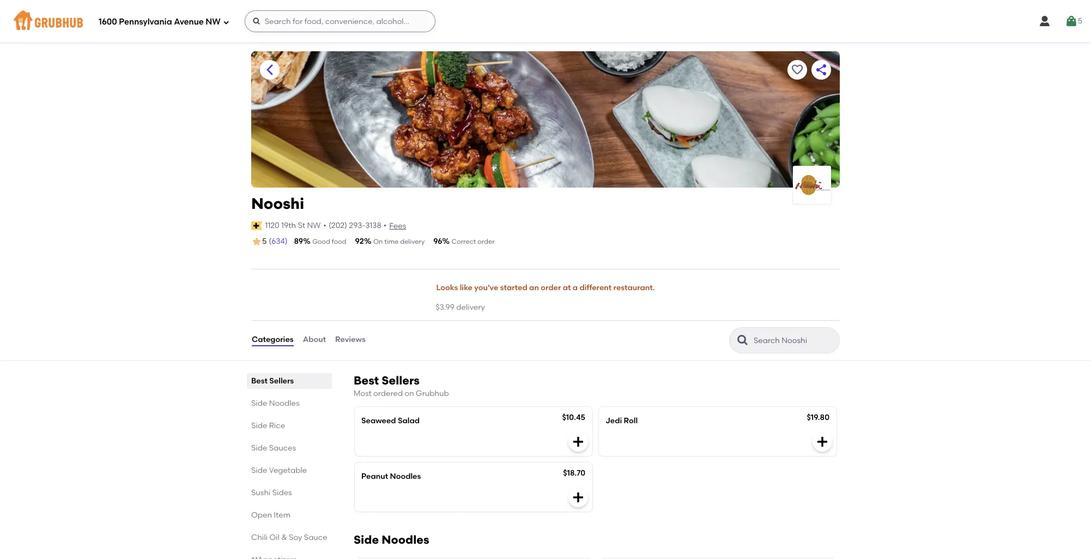 Task type: locate. For each thing, give the bounding box(es) containing it.
side vegetable
[[251, 466, 307, 475]]

side right sauce
[[354, 533, 379, 546]]

0 horizontal spatial •
[[324, 221, 327, 230]]

grubhub
[[416, 389, 449, 398]]

chili
[[251, 533, 268, 542]]

0 horizontal spatial 5
[[262, 237, 267, 246]]

best sellers most ordered on grubhub
[[354, 373, 449, 398]]

svg image
[[1039, 15, 1052, 28], [1065, 15, 1079, 28], [252, 17, 261, 26], [223, 19, 229, 25], [572, 491, 585, 504]]

delivery
[[400, 238, 425, 245], [457, 303, 485, 312]]

share icon image
[[815, 63, 828, 76]]

nw right avenue
[[206, 17, 221, 27]]

0 horizontal spatial side noodles
[[251, 398, 300, 408]]

(202) 293-3138 button
[[329, 220, 382, 231]]

side left rice
[[251, 421, 267, 430]]

sellers up on
[[382, 373, 420, 387]]

star icon image
[[251, 236, 262, 247]]

order
[[478, 238, 495, 245], [541, 283, 561, 292]]

svg image for $19.80
[[816, 435, 830, 448]]

•
[[324, 221, 327, 230], [384, 221, 387, 230]]

most
[[354, 389, 372, 398]]

side vegetable tab
[[251, 464, 328, 476]]

0 horizontal spatial svg image
[[572, 435, 585, 448]]

categories button
[[251, 320, 294, 360]]

chili oil & soy sauce
[[251, 533, 328, 542]]

nw inside 1120 19th st nw button
[[307, 221, 321, 230]]

1 vertical spatial delivery
[[457, 303, 485, 312]]

sellers inside tab
[[270, 376, 294, 385]]

side
[[251, 398, 267, 408], [251, 421, 267, 430], [251, 443, 267, 452], [251, 466, 267, 475], [354, 533, 379, 546]]

reviews button
[[335, 320, 366, 360]]

(634)
[[269, 237, 288, 246]]

seaweed
[[362, 416, 396, 425]]

side rice
[[251, 421, 285, 430]]

side noodles
[[251, 398, 300, 408], [354, 533, 430, 546]]

search icon image
[[737, 334, 750, 347]]

noodles
[[269, 398, 300, 408], [390, 472, 421, 481], [382, 533, 430, 546]]

1 vertical spatial noodles
[[390, 472, 421, 481]]

1 horizontal spatial 5
[[1079, 16, 1083, 26]]

2 svg image from the left
[[816, 435, 830, 448]]

2 • from the left
[[384, 221, 387, 230]]

best up most
[[354, 373, 379, 387]]

delivery down like
[[457, 303, 485, 312]]

svg image down $19.80
[[816, 435, 830, 448]]

• left (202)
[[324, 221, 327, 230]]

best up side noodles tab
[[251, 376, 268, 385]]

side left sauces
[[251, 443, 267, 452]]

you've
[[475, 283, 499, 292]]

best for best sellers most ordered on grubhub
[[354, 373, 379, 387]]

save this restaurant image
[[791, 63, 804, 76]]

side for side noodles tab
[[251, 398, 267, 408]]

sushi
[[251, 488, 271, 497]]

caret left icon image
[[263, 63, 277, 76]]

0 vertical spatial order
[[478, 238, 495, 245]]

1120 19th st nw
[[265, 221, 321, 230]]

on
[[374, 238, 383, 245]]

sellers inside best sellers most ordered on grubhub
[[382, 373, 420, 387]]

1 horizontal spatial best
[[354, 373, 379, 387]]

best
[[354, 373, 379, 387], [251, 376, 268, 385]]

sellers for best sellers most ordered on grubhub
[[382, 373, 420, 387]]

0 horizontal spatial nw
[[206, 17, 221, 27]]

nw inside main navigation navigation
[[206, 17, 221, 27]]

0 horizontal spatial delivery
[[400, 238, 425, 245]]

1 horizontal spatial order
[[541, 283, 561, 292]]

nw for 1120 19th st nw
[[307, 221, 321, 230]]

rice
[[269, 421, 285, 430]]

2 vertical spatial noodles
[[382, 533, 430, 546]]

chili oil & soy sauce tab
[[251, 532, 328, 543]]

1 vertical spatial order
[[541, 283, 561, 292]]

0 vertical spatial nw
[[206, 17, 221, 27]]

correct
[[452, 238, 476, 245]]

0 horizontal spatial sellers
[[270, 376, 294, 385]]

peanut
[[362, 472, 388, 481]]

0 vertical spatial noodles
[[269, 398, 300, 408]]

1 horizontal spatial nw
[[307, 221, 321, 230]]

1 horizontal spatial sellers
[[382, 373, 420, 387]]

subscription pass image
[[251, 221, 262, 230]]

svg image down $10.45
[[572, 435, 585, 448]]

Search for food, convenience, alcohol... search field
[[245, 10, 436, 32]]

svg image inside '5' button
[[1065, 15, 1079, 28]]

nooshi logo image
[[794, 172, 832, 197]]

looks like you've started an order at a different restaurant. button
[[436, 276, 656, 300]]

svg image for $10.45
[[572, 435, 585, 448]]

1120 19th st nw button
[[265, 220, 321, 232]]

$19.80
[[807, 413, 830, 422]]

best inside best sellers most ordered on grubhub
[[354, 373, 379, 387]]

1 horizontal spatial delivery
[[457, 303, 485, 312]]

time
[[385, 238, 399, 245]]

tab
[[251, 554, 328, 559]]

open item
[[251, 510, 291, 520]]

avenue
[[174, 17, 204, 27]]

side up sushi
[[251, 466, 267, 475]]

correct order
[[452, 238, 495, 245]]

svg image
[[572, 435, 585, 448], [816, 435, 830, 448]]

sellers for best sellers
[[270, 376, 294, 385]]

1 vertical spatial side noodles
[[354, 533, 430, 546]]

on
[[405, 389, 414, 398]]

nw right st
[[307, 221, 321, 230]]

• right '3138'
[[384, 221, 387, 230]]

categories
[[252, 335, 294, 344]]

best inside tab
[[251, 376, 268, 385]]

order right correct
[[478, 238, 495, 245]]

side for side sauces tab
[[251, 443, 267, 452]]

0 vertical spatial 5
[[1079, 16, 1083, 26]]

delivery right time
[[400, 238, 425, 245]]

• (202) 293-3138 • fees
[[324, 221, 406, 231]]

0 vertical spatial side noodles
[[251, 398, 300, 408]]

1 vertical spatial nw
[[307, 221, 321, 230]]

5
[[1079, 16, 1083, 26], [262, 237, 267, 246]]

like
[[460, 283, 473, 292]]

0 horizontal spatial best
[[251, 376, 268, 385]]

ordered
[[374, 389, 403, 398]]

about button
[[303, 320, 327, 360]]

sellers
[[382, 373, 420, 387], [270, 376, 294, 385]]

best sellers
[[251, 376, 294, 385]]

sushi sides tab
[[251, 487, 328, 498]]

$18.70
[[563, 468, 586, 478]]

item
[[274, 510, 291, 520]]

restaurant.
[[614, 283, 655, 292]]

1120
[[265, 221, 280, 230]]

roll
[[624, 416, 638, 425]]

noodles inside tab
[[269, 398, 300, 408]]

nw for 1600 pennsylvania avenue nw
[[206, 17, 221, 27]]

1 horizontal spatial svg image
[[816, 435, 830, 448]]

side up side rice
[[251, 398, 267, 408]]

order left at
[[541, 283, 561, 292]]

fees button
[[389, 220, 407, 232]]

sauces
[[269, 443, 296, 452]]

1 horizontal spatial •
[[384, 221, 387, 230]]

nw
[[206, 17, 221, 27], [307, 221, 321, 230]]

sellers up side noodles tab
[[270, 376, 294, 385]]

89
[[294, 237, 303, 246]]

1 svg image from the left
[[572, 435, 585, 448]]



Task type: describe. For each thing, give the bounding box(es) containing it.
92
[[355, 237, 364, 246]]

5 button
[[1065, 11, 1083, 31]]

jedi roll
[[606, 416, 638, 425]]

looks
[[437, 283, 458, 292]]

fees
[[390, 221, 406, 231]]

different
[[580, 283, 612, 292]]

nooshi
[[251, 194, 304, 213]]

sushi sides
[[251, 488, 292, 497]]

$3.99 delivery
[[436, 303, 485, 312]]

oil
[[270, 533, 280, 542]]

293-
[[349, 221, 366, 230]]

1 • from the left
[[324, 221, 327, 230]]

an
[[530, 283, 539, 292]]

good food
[[313, 238, 347, 245]]

on time delivery
[[374, 238, 425, 245]]

save this restaurant button
[[788, 60, 808, 80]]

side for side rice tab
[[251, 421, 267, 430]]

0 vertical spatial delivery
[[400, 238, 425, 245]]

side noodles tab
[[251, 397, 328, 409]]

1600
[[99, 17, 117, 27]]

good
[[313, 238, 330, 245]]

soy
[[289, 533, 302, 542]]

19th
[[281, 221, 296, 230]]

sauce
[[304, 533, 328, 542]]

order inside button
[[541, 283, 561, 292]]

side noodles inside tab
[[251, 398, 300, 408]]

open item tab
[[251, 509, 328, 521]]

(202)
[[329, 221, 347, 230]]

peanut noodles
[[362, 472, 421, 481]]

96
[[434, 237, 443, 246]]

side sauces tab
[[251, 442, 328, 454]]

food
[[332, 238, 347, 245]]

a
[[573, 283, 578, 292]]

side for side vegetable tab
[[251, 466, 267, 475]]

1 vertical spatial 5
[[262, 237, 267, 246]]

$3.99
[[436, 303, 455, 312]]

main navigation navigation
[[0, 0, 1092, 43]]

3138
[[366, 221, 382, 230]]

reviews
[[335, 335, 366, 344]]

about
[[303, 335, 326, 344]]

pennsylvania
[[119, 17, 172, 27]]

&
[[282, 533, 287, 542]]

best sellers tab
[[251, 375, 328, 386]]

salad
[[398, 416, 420, 425]]

started
[[501, 283, 528, 292]]

vegetable
[[269, 466, 307, 475]]

at
[[563, 283, 571, 292]]

looks like you've started an order at a different restaurant.
[[437, 283, 655, 292]]

open
[[251, 510, 272, 520]]

1600 pennsylvania avenue nw
[[99, 17, 221, 27]]

st
[[298, 221, 305, 230]]

0 horizontal spatial order
[[478, 238, 495, 245]]

best for best sellers
[[251, 376, 268, 385]]

$10.45
[[563, 413, 586, 422]]

sides
[[273, 488, 292, 497]]

side rice tab
[[251, 420, 328, 431]]

1 horizontal spatial side noodles
[[354, 533, 430, 546]]

seaweed salad
[[362, 416, 420, 425]]

side sauces
[[251, 443, 296, 452]]

jedi
[[606, 416, 622, 425]]

Search Nooshi search field
[[753, 335, 837, 346]]

5 inside button
[[1079, 16, 1083, 26]]



Task type: vqa. For each thing, say whether or not it's contained in the screenshot.
Fresh Mint Tea "Image"
no



